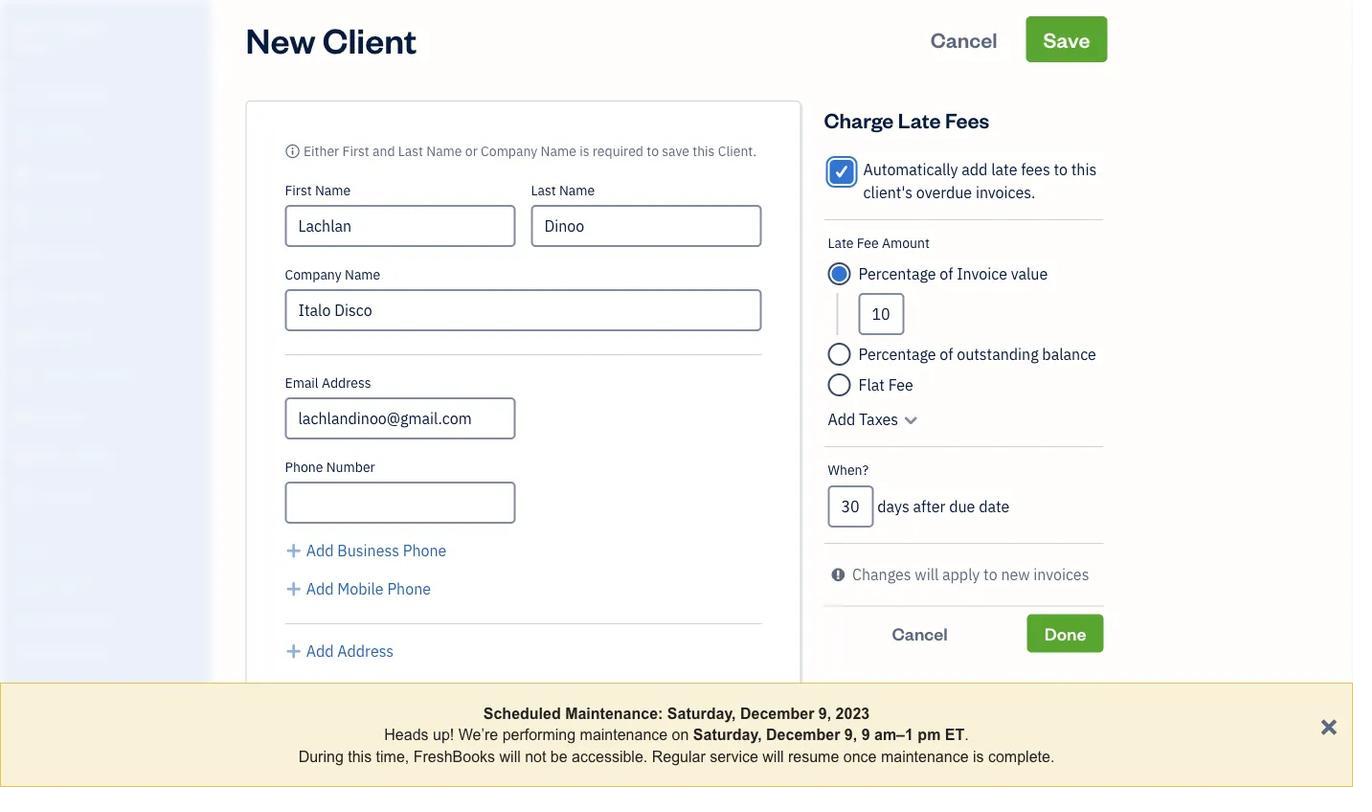 Task type: locate. For each thing, give the bounding box(es) containing it.
chevrondown image
[[902, 408, 920, 431]]

1 vertical spatial of
[[940, 344, 954, 365]]

percentage of invoice value
[[859, 264, 1048, 284]]

2 percentage from the top
[[859, 344, 937, 365]]

company down first name
[[285, 266, 342, 284]]

add right plus icon
[[306, 641, 334, 661]]

team members
[[14, 575, 98, 591]]

1 plus image from the top
[[285, 539, 303, 562]]

is
[[580, 142, 590, 160], [973, 748, 984, 765]]

1 vertical spatial 9,
[[845, 727, 858, 744]]

1 horizontal spatial 9,
[[845, 727, 858, 744]]

late fee amount option group
[[824, 220, 1104, 447]]

invoices.
[[976, 182, 1036, 203]]

and right either
[[373, 142, 395, 160]]

late
[[898, 106, 941, 133], [828, 234, 854, 252]]

will left apply
[[915, 565, 939, 585]]

name for company name
[[345, 266, 381, 284]]

automatically
[[864, 160, 958, 180]]

1 vertical spatial first
[[285, 182, 312, 199]]

2 horizontal spatial this
[[1072, 160, 1097, 180]]

1 percentage from the top
[[859, 264, 937, 284]]

payment image
[[12, 246, 35, 265]]

1 vertical spatial phone
[[403, 541, 447, 561]]

add left business
[[306, 541, 334, 561]]

add address
[[306, 641, 394, 661]]

of for outstanding
[[940, 344, 954, 365]]

flat fee
[[859, 375, 914, 395]]

1 horizontal spatial and
[[373, 142, 395, 160]]

project image
[[12, 327, 35, 346]]

1 vertical spatial is
[[973, 748, 984, 765]]

1 horizontal spatial is
[[973, 748, 984, 765]]

will left the not on the left bottom
[[500, 748, 521, 765]]

not
[[525, 748, 546, 765]]

1 vertical spatial and
[[46, 611, 67, 627]]

address down add mobile phone
[[337, 641, 394, 661]]

number
[[326, 458, 375, 476]]

this right save
[[693, 142, 715, 160]]

cancel button up fees
[[914, 16, 1015, 62]]

add address button
[[285, 640, 394, 663]]

done
[[1045, 622, 1087, 645]]

first down primary icon
[[285, 182, 312, 199]]

add for add taxes
[[828, 410, 856, 430]]

name
[[427, 142, 462, 160], [541, 142, 577, 160], [315, 182, 351, 199], [559, 182, 595, 199], [345, 266, 381, 284]]

this right fees
[[1072, 160, 1097, 180]]

1 vertical spatial plus image
[[285, 578, 303, 601]]

apps link
[[5, 532, 205, 565]]

0 horizontal spatial last
[[398, 142, 423, 160]]

phone down phone number "text box"
[[403, 541, 447, 561]]

plus image up plus icon
[[285, 578, 303, 601]]

1 horizontal spatial maintenance
[[881, 748, 969, 765]]

first right either
[[343, 142, 369, 160]]

balance
[[1043, 344, 1097, 365]]

maintenance
[[580, 727, 668, 744], [881, 748, 969, 765]]

plus image
[[285, 640, 303, 663]]

name down required
[[559, 182, 595, 199]]

cancel button down changes
[[824, 615, 1016, 653]]

Company Name text field
[[285, 289, 762, 331]]

value
[[1011, 264, 1048, 284]]

cancel down changes
[[892, 622, 948, 645]]

saturday, up "on"
[[668, 705, 736, 722]]

1 horizontal spatial last
[[531, 182, 556, 199]]

add left mobile
[[306, 579, 334, 599]]

0 vertical spatial address
[[322, 374, 371, 392]]

name left or
[[427, 142, 462, 160]]

0 vertical spatial of
[[940, 264, 954, 284]]

is left required
[[580, 142, 590, 160]]

of
[[940, 264, 954, 284], [940, 344, 954, 365]]

this left 'time,'
[[348, 748, 372, 765]]

Email Address text field
[[285, 398, 516, 440]]

phone for add mobile phone
[[387, 579, 431, 599]]

and right items on the left bottom of page
[[46, 611, 67, 627]]

×
[[1320, 707, 1338, 743]]

cancel for the top cancel button
[[931, 25, 998, 53]]

am–1
[[875, 727, 914, 744]]

invoice
[[957, 264, 1008, 284]]

once
[[844, 748, 877, 765]]

is inside scheduled maintenance: saturday, december 9, 2023 heads up! we're performing maintenance on saturday, december 9, 9 am–1 pm et . during this time, freshbooks will not be accessible. regular service will resume once maintenance is complete.
[[973, 748, 984, 765]]

0 vertical spatial december
[[741, 705, 815, 722]]

phone left number
[[285, 458, 323, 476]]

address for add address
[[337, 641, 394, 661]]

either
[[304, 142, 339, 160]]

bank
[[14, 646, 42, 662]]

2 of from the top
[[940, 344, 954, 365]]

9, left 2023
[[819, 705, 832, 722]]

phone
[[285, 458, 323, 476], [403, 541, 447, 561], [387, 579, 431, 599]]

0 horizontal spatial this
[[348, 748, 372, 765]]

company right or
[[481, 142, 538, 160]]

to right fees
[[1054, 160, 1068, 180]]

regular
[[652, 748, 706, 765]]

percentage up flat fee
[[859, 344, 937, 365]]

fee
[[857, 234, 879, 252], [889, 375, 914, 395]]

is left complete.
[[973, 748, 984, 765]]

of left outstanding on the right
[[940, 344, 954, 365]]

address inside button
[[337, 641, 394, 661]]

late inside option group
[[828, 234, 854, 252]]

company
[[481, 142, 538, 160], [285, 266, 342, 284]]

0 vertical spatial 9,
[[819, 705, 832, 722]]

cancel up fees
[[931, 25, 998, 53]]

phone right mobile
[[387, 579, 431, 599]]

add for add address
[[306, 641, 334, 661]]

maintenance down pm
[[881, 748, 969, 765]]

late left fees
[[898, 106, 941, 133]]

1 vertical spatial address
[[337, 641, 394, 661]]

add mobile phone button
[[285, 578, 431, 601]]

check image
[[833, 162, 851, 181]]

late left amount in the top right of the page
[[828, 234, 854, 252]]

plus image left business
[[285, 539, 303, 562]]

last down either first and last name or company name is required to save this client. at the top of the page
[[531, 182, 556, 199]]

2 plus image from the top
[[285, 578, 303, 601]]

1 horizontal spatial company
[[481, 142, 538, 160]]

0 vertical spatial maintenance
[[580, 727, 668, 744]]

either first and last name or company name is required to save this client.
[[304, 142, 757, 160]]

name down first name text field
[[345, 266, 381, 284]]

add taxes button
[[828, 408, 920, 431]]

members
[[47, 575, 98, 591]]

0 horizontal spatial 9,
[[819, 705, 832, 722]]

late
[[992, 160, 1018, 180]]

0 horizontal spatial and
[[46, 611, 67, 627]]

0 vertical spatial is
[[580, 142, 590, 160]]

will
[[915, 565, 939, 585], [500, 748, 521, 765], [763, 748, 784, 765]]

team members link
[[5, 567, 205, 601]]

december
[[741, 705, 815, 722], [766, 727, 841, 744]]

.
[[965, 727, 969, 744]]

0 vertical spatial late
[[898, 106, 941, 133]]

money image
[[12, 407, 35, 426]]

maintenance down maintenance:
[[580, 727, 668, 744]]

name for last name
[[559, 182, 595, 199]]

address
[[322, 374, 371, 392], [337, 641, 394, 661]]

to left save
[[647, 142, 659, 160]]

fee left amount in the top right of the page
[[857, 234, 879, 252]]

2 vertical spatial phone
[[387, 579, 431, 599]]

plus image
[[285, 539, 303, 562], [285, 578, 303, 601]]

0 horizontal spatial company
[[285, 266, 342, 284]]

1 horizontal spatial will
[[763, 748, 784, 765]]

be
[[551, 748, 568, 765]]

9, left 9
[[845, 727, 858, 744]]

0 horizontal spatial fee
[[857, 234, 879, 252]]

1 vertical spatial cancel
[[892, 622, 948, 645]]

last left or
[[398, 142, 423, 160]]

add inside dropdown button
[[828, 410, 856, 430]]

1 of from the top
[[940, 264, 954, 284]]

0 vertical spatial fee
[[857, 234, 879, 252]]

1 horizontal spatial first
[[343, 142, 369, 160]]

when?
[[828, 461, 869, 479]]

saturday,
[[668, 705, 736, 722], [693, 727, 762, 744]]

primary image
[[285, 142, 300, 160]]

of left invoice
[[940, 264, 954, 284]]

freshbooks
[[414, 748, 495, 765]]

and
[[373, 142, 395, 160], [46, 611, 67, 627]]

during
[[299, 748, 344, 765]]

name for first name
[[315, 182, 351, 199]]

9,
[[819, 705, 832, 722], [845, 727, 858, 744]]

1 vertical spatial fee
[[889, 375, 914, 395]]

and inside "link"
[[46, 611, 67, 627]]

0 horizontal spatial will
[[500, 748, 521, 765]]

1 vertical spatial maintenance
[[881, 748, 969, 765]]

0 vertical spatial company
[[481, 142, 538, 160]]

0 vertical spatial plus image
[[285, 539, 303, 562]]

address right email
[[322, 374, 371, 392]]

2 horizontal spatial to
[[1054, 160, 1068, 180]]

2 horizontal spatial will
[[915, 565, 939, 585]]

this
[[693, 142, 715, 160], [1072, 160, 1097, 180], [348, 748, 372, 765]]

add business phone button
[[285, 539, 447, 562]]

fee right the flat
[[889, 375, 914, 395]]

1 vertical spatial percentage
[[859, 344, 937, 365]]

late fee amount
[[828, 234, 930, 252]]

client image
[[12, 125, 35, 145]]

changes
[[853, 565, 912, 585]]

0 horizontal spatial late
[[828, 234, 854, 252]]

this inside automatically add late fees to this client's overdue invoices.
[[1072, 160, 1097, 180]]

0 vertical spatial percentage
[[859, 264, 937, 284]]

scheduled maintenance: saturday, december 9, 2023 heads up! we're performing maintenance on saturday, december 9, 9 am–1 pm et . during this time, freshbooks will not be accessible. regular service will resume once maintenance is complete.
[[299, 705, 1055, 765]]

chart image
[[12, 447, 35, 467]]

name down either
[[315, 182, 351, 199]]

new
[[246, 16, 316, 62]]

to left new
[[984, 565, 998, 585]]

add left taxes
[[828, 410, 856, 430]]

bank connections link
[[5, 638, 205, 672]]

of for invoice
[[940, 264, 954, 284]]

add business phone
[[306, 541, 447, 561]]

connections
[[44, 646, 112, 662]]

plus image for add business phone
[[285, 539, 303, 562]]

0 horizontal spatial first
[[285, 182, 312, 199]]

items and services link
[[5, 603, 205, 636]]

1 horizontal spatial fee
[[889, 375, 914, 395]]

owner
[[15, 38, 53, 54]]

0 vertical spatial cancel
[[931, 25, 998, 53]]

new
[[1001, 565, 1030, 585]]

saturday, up service
[[693, 727, 762, 744]]

client
[[323, 16, 417, 62]]

1 vertical spatial cancel button
[[824, 615, 1016, 653]]

estimate image
[[12, 166, 35, 185]]

1 vertical spatial late
[[828, 234, 854, 252]]

1 vertical spatial last
[[531, 182, 556, 199]]

automatically add late fees to this client's overdue invoices.
[[864, 160, 1097, 203]]

will right service
[[763, 748, 784, 765]]

add
[[828, 410, 856, 430], [306, 541, 334, 561], [306, 579, 334, 599], [306, 641, 334, 661]]

after
[[913, 497, 946, 517]]

fees
[[945, 106, 990, 133]]

cancel for the bottommost cancel button
[[892, 622, 948, 645]]

0 horizontal spatial is
[[580, 142, 590, 160]]

Late Fee Delay (Days) text field
[[828, 486, 874, 528]]

percentage down amount in the top right of the page
[[859, 264, 937, 284]]

0 vertical spatial phone
[[285, 458, 323, 476]]



Task type: describe. For each thing, give the bounding box(es) containing it.
business
[[337, 541, 399, 561]]

when? element
[[824, 447, 1104, 544]]

name up last name
[[541, 142, 577, 160]]

settings
[[14, 682, 58, 697]]

bank connections
[[14, 646, 112, 662]]

date
[[979, 497, 1010, 517]]

Late fee percentage text field
[[859, 293, 905, 335]]

0 vertical spatial and
[[373, 142, 395, 160]]

accessible.
[[572, 748, 648, 765]]

days
[[878, 497, 910, 517]]

1 vertical spatial december
[[766, 727, 841, 744]]

First Name text field
[[285, 205, 516, 247]]

company name
[[285, 266, 381, 284]]

overdue
[[917, 182, 972, 203]]

flat
[[859, 375, 885, 395]]

due
[[950, 497, 976, 517]]

address for email address
[[322, 374, 371, 392]]

items
[[14, 611, 44, 627]]

ruby
[[15, 18, 48, 36]]

add taxes
[[828, 410, 899, 430]]

mobile
[[337, 579, 384, 599]]

client's
[[864, 182, 913, 203]]

Last Name text field
[[531, 205, 762, 247]]

timer image
[[12, 367, 35, 386]]

pm
[[918, 727, 941, 744]]

0 horizontal spatial maintenance
[[580, 727, 668, 744]]

percentage for percentage of outstanding balance
[[859, 344, 937, 365]]

percentage of outstanding balance
[[859, 344, 1097, 365]]

9
[[862, 727, 870, 744]]

save button
[[1026, 16, 1108, 62]]

exclamationcircle image
[[832, 563, 845, 587]]

1 vertical spatial saturday,
[[693, 727, 762, 744]]

email
[[285, 374, 319, 392]]

report image
[[12, 488, 35, 507]]

to inside automatically add late fees to this client's overdue invoices.
[[1054, 160, 1068, 180]]

ruby oranges owner
[[15, 18, 105, 54]]

client.
[[718, 142, 757, 160]]

fee for late
[[857, 234, 879, 252]]

apply
[[943, 565, 980, 585]]

0 vertical spatial first
[[343, 142, 369, 160]]

fee for flat
[[889, 375, 914, 395]]

save
[[662, 142, 690, 160]]

2023
[[836, 705, 870, 722]]

add for add business phone
[[306, 541, 334, 561]]

invoices
[[1034, 565, 1090, 585]]

items and services
[[14, 611, 115, 627]]

0 vertical spatial last
[[398, 142, 423, 160]]

oranges
[[51, 18, 105, 36]]

save
[[1044, 25, 1091, 53]]

new client
[[246, 16, 417, 62]]

plus image for add mobile phone
[[285, 578, 303, 601]]

or
[[465, 142, 478, 160]]

changes will apply to new invoices
[[853, 565, 1090, 585]]

performing
[[503, 727, 576, 744]]

et
[[945, 727, 965, 744]]

phone number
[[285, 458, 375, 476]]

done button
[[1028, 615, 1104, 653]]

1 vertical spatial company
[[285, 266, 342, 284]]

time,
[[376, 748, 409, 765]]

1 horizontal spatial late
[[898, 106, 941, 133]]

complete.
[[989, 748, 1055, 765]]

main element
[[0, 0, 259, 787]]

scheduled
[[484, 705, 561, 722]]

team
[[14, 575, 45, 591]]

amount
[[882, 234, 930, 252]]

settings link
[[5, 673, 205, 707]]

taxes
[[859, 410, 899, 430]]

services
[[69, 611, 115, 627]]

last name
[[531, 182, 595, 199]]

0 horizontal spatial to
[[647, 142, 659, 160]]

Phone Number text field
[[285, 482, 516, 524]]

add for add mobile phone
[[306, 579, 334, 599]]

email address
[[285, 374, 371, 392]]

1 horizontal spatial this
[[693, 142, 715, 160]]

this inside scheduled maintenance: saturday, december 9, 2023 heads up! we're performing maintenance on saturday, december 9, 9 am–1 pm et . during this time, freshbooks will not be accessible. regular service will resume once maintenance is complete.
[[348, 748, 372, 765]]

up!
[[433, 727, 454, 744]]

× dialog
[[0, 683, 1354, 787]]

1 horizontal spatial to
[[984, 565, 998, 585]]

outstanding
[[957, 344, 1039, 365]]

on
[[672, 727, 689, 744]]

expense image
[[12, 286, 35, 306]]

× button
[[1320, 707, 1338, 743]]

required
[[593, 142, 644, 160]]

maintenance:
[[565, 705, 663, 722]]

dashboard image
[[12, 85, 35, 104]]

fees
[[1021, 160, 1051, 180]]

heads
[[384, 727, 429, 744]]

invoice image
[[12, 206, 35, 225]]

charge late fees
[[824, 106, 990, 133]]

we're
[[459, 727, 498, 744]]

days after due date
[[878, 497, 1010, 517]]

apps
[[14, 540, 43, 556]]

phone for add business phone
[[403, 541, 447, 561]]

resume
[[788, 748, 840, 765]]

charge
[[824, 106, 894, 133]]

0 vertical spatial cancel button
[[914, 16, 1015, 62]]

first name
[[285, 182, 351, 199]]

0 vertical spatial saturday,
[[668, 705, 736, 722]]

percentage for percentage of invoice value
[[859, 264, 937, 284]]



Task type: vqa. For each thing, say whether or not it's contained in the screenshot.
LLC
no



